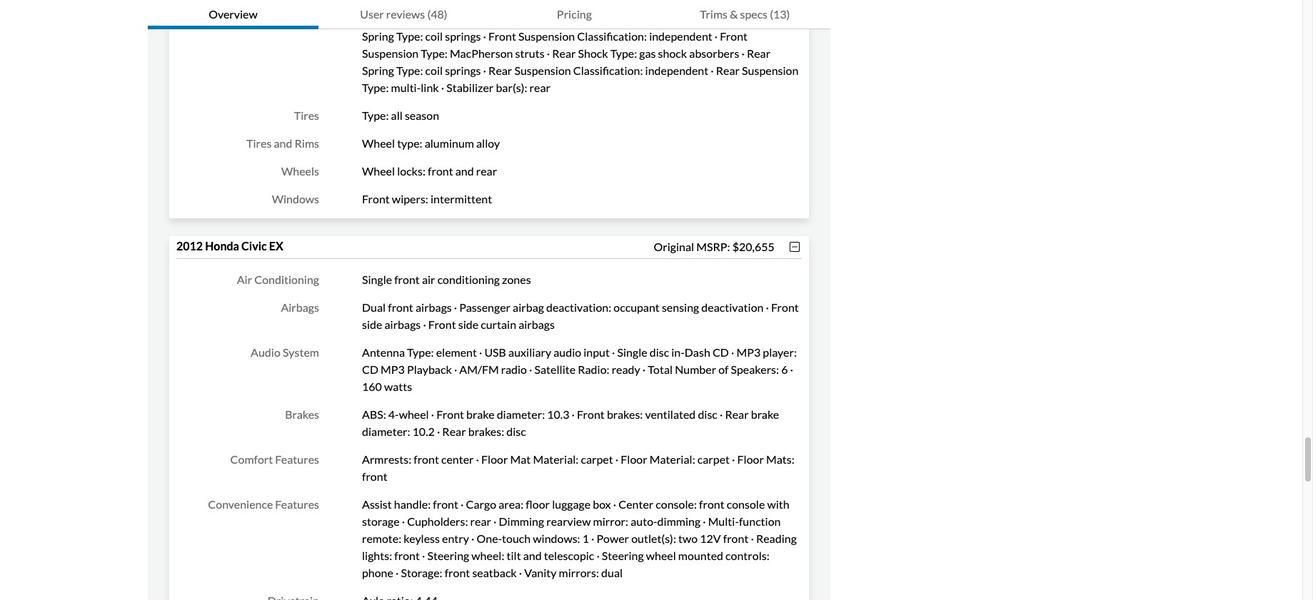 Task type: describe. For each thing, give the bounding box(es) containing it.
0 vertical spatial shock
[[657, 12, 686, 26]]

arm
[[392, 12, 414, 26]]

control
[[476, 12, 512, 26]]

trims & specs (13)
[[700, 7, 790, 21]]

lights:
[[362, 549, 392, 563]]

1 vertical spatial shock
[[578, 46, 609, 60]]

front down &
[[720, 29, 748, 43]]

&
[[730, 7, 738, 21]]

conditioning
[[438, 273, 500, 287]]

handle:
[[394, 498, 431, 512]]

user reviews (48) tab
[[319, 0, 489, 29]]

seatback
[[473, 567, 517, 580]]

and inside assist handle: front · cargo area: floor luggage box · center console: front console with storage · cupholders: rear · dimming rearview mirror: auto-dimming · multi-function remote: keyless entry · one-touch windows: 1 · power outlet(s): two 12v front · reading lights: front · steering wheel: tilt and telescopic · steering wheel mounted controls: phone · storage: front seatback · vanity mirrors: dual
[[524, 549, 542, 563]]

front left arm
[[362, 12, 390, 26]]

1 vertical spatial independent
[[646, 64, 709, 77]]

2 floor from the left
[[621, 453, 648, 467]]

lower
[[445, 12, 474, 26]]

user reviews (48)
[[360, 7, 448, 21]]

msrp:
[[697, 240, 731, 253]]

(48)
[[428, 7, 448, 21]]

0 horizontal spatial single
[[362, 273, 392, 287]]

wheel:
[[472, 549, 505, 563]]

antenna
[[362, 346, 405, 359]]

auxiliary
[[509, 346, 552, 359]]

air
[[422, 273, 436, 287]]

with
[[768, 498, 790, 512]]

user
[[360, 7, 384, 21]]

front up center
[[437, 408, 464, 422]]

rear down &
[[716, 64, 740, 77]]

intermittent
[[431, 192, 492, 206]]

rear down 'of'
[[725, 408, 749, 422]]

2012
[[176, 239, 203, 253]]

passenger
[[460, 301, 511, 314]]

deactivation:
[[547, 301, 612, 314]]

0 horizontal spatial diameter:
[[362, 425, 410, 439]]

1 vertical spatial gas
[[640, 46, 656, 60]]

civic
[[242, 239, 267, 253]]

2 springs from the top
[[445, 64, 481, 77]]

convenience
[[208, 498, 273, 512]]

1 horizontal spatial diameter:
[[497, 408, 545, 422]]

front up player:
[[772, 301, 799, 314]]

0 vertical spatial absorbers
[[688, 12, 738, 26]]

telescopic
[[544, 549, 595, 563]]

$20,655
[[733, 240, 775, 253]]

3 floor from the left
[[738, 453, 764, 467]]

reading
[[757, 532, 797, 546]]

1 side from the left
[[362, 318, 383, 332]]

0 vertical spatial classification:
[[578, 29, 647, 43]]

mirrors:
[[559, 567, 599, 580]]

arms
[[514, 12, 539, 26]]

assist
[[362, 498, 392, 512]]

one-
[[477, 532, 502, 546]]

1 brake from the left
[[467, 408, 495, 422]]

type: down arm
[[397, 29, 423, 43]]

struts
[[515, 46, 545, 60]]

area:
[[499, 498, 524, 512]]

abs: 4-wheel · front brake diameter: 10.3 · front brakes: ventilated disc · rear brake diameter: 10.2 · rear brakes: disc
[[362, 408, 780, 439]]

1 vertical spatial rear
[[476, 164, 497, 178]]

assist handle: front · cargo area: floor luggage box · center console: front console with storage · cupholders: rear · dimming rearview mirror: auto-dimming · multi-function remote: keyless entry · one-touch windows: 1 · power outlet(s): two 12v front · reading lights: front · steering wheel: tilt and telescopic · steering wheel mounted controls: phone · storage: front seatback · vanity mirrors: dual
[[362, 498, 797, 580]]

touch
[[502, 532, 531, 546]]

vanity
[[525, 567, 557, 580]]

cupholders:
[[407, 515, 468, 529]]

alloy
[[477, 136, 500, 150]]

type: inside antenna type: element · usb auxiliary audio input · single disc in-dash cd · mp3 player: cd mp3 playback · am/fm radio · satellite radio: ready · total number of speakers: 6 · 160 watts
[[407, 346, 434, 359]]

1
[[583, 532, 589, 546]]

0 vertical spatial mp3
[[737, 346, 761, 359]]

front right the 'locks:'
[[428, 164, 453, 178]]

rear right struts
[[552, 46, 576, 60]]

in-
[[672, 346, 685, 359]]

season
[[405, 109, 439, 122]]

trims & specs (13) tab
[[660, 0, 831, 29]]

dimming
[[658, 515, 701, 529]]

center
[[442, 453, 474, 467]]

minus square image
[[788, 241, 802, 253]]

storage
[[362, 515, 400, 529]]

wheel inside assist handle: front · cargo area: floor luggage box · center console: front console with storage · cupholders: rear · dimming rearview mirror: auto-dimming · multi-function remote: keyless entry · one-touch windows: 1 · power outlet(s): two 12v front · reading lights: front · steering wheel: tilt and telescopic · steering wheel mounted controls: phone · storage: front seatback · vanity mirrors: dual
[[646, 549, 676, 563]]

rearview
[[547, 515, 591, 529]]

wipers:
[[392, 192, 429, 206]]

airbags down "air"
[[416, 301, 452, 314]]

keyless
[[404, 532, 440, 546]]

entry
[[442, 532, 469, 546]]

rear inside front arm type: lower control arms · front shock type: gas shock absorbers · front spring type: coil springs · front suspension classification: independent · front suspension type: macpherson struts · rear shock type: gas shock absorbers · rear spring type: coil springs · rear suspension classification: independent · rear suspension type: multi-link · stabilizer bar(s): rear
[[530, 81, 551, 94]]

0 horizontal spatial cd
[[362, 363, 379, 377]]

front right the arms
[[547, 12, 574, 26]]

comfort
[[230, 453, 273, 467]]

front arm type: lower control arms · front shock type: gas shock absorbers · front spring type: coil springs · front suspension classification: independent · front suspension type: macpherson struts · rear shock type: gas shock absorbers · rear spring type: coil springs · rear suspension classification: independent · rear suspension type: multi-link · stabilizer bar(s): rear
[[362, 12, 799, 94]]

1 vertical spatial brakes:
[[468, 425, 505, 439]]

occupant
[[614, 301, 660, 314]]

type: down pricing tab
[[611, 46, 637, 60]]

2 vertical spatial disc
[[507, 425, 526, 439]]

1 vertical spatial disc
[[698, 408, 718, 422]]

pricing tab
[[489, 0, 660, 29]]

suspension down arm
[[362, 46, 419, 60]]

0 vertical spatial independent
[[650, 29, 713, 43]]

brakes
[[285, 408, 319, 422]]

type: all season
[[362, 109, 439, 122]]

front up multi-
[[700, 498, 725, 512]]

tab list containing overview
[[148, 0, 831, 29]]

macpherson
[[450, 46, 513, 60]]

audio
[[251, 346, 281, 359]]

controls:
[[726, 549, 770, 563]]

wheel type: aluminum alloy
[[362, 136, 500, 150]]

front up controls:
[[724, 532, 749, 546]]

watts
[[384, 380, 412, 394]]

wheel locks: front and rear
[[362, 164, 497, 178]]

number
[[675, 363, 717, 377]]

suspension right overview
[[263, 12, 319, 26]]

1 steering from the left
[[428, 549, 470, 563]]

1 carpet from the left
[[581, 453, 614, 467]]

6
[[782, 363, 788, 377]]

front up element
[[429, 318, 456, 332]]

multi-
[[391, 81, 421, 94]]

(13)
[[770, 7, 790, 21]]

rear inside assist handle: front · cargo area: floor luggage box · center console: front console with storage · cupholders: rear · dimming rearview mirror: auto-dimming · multi-function remote: keyless entry · one-touch windows: 1 · power outlet(s): two 12v front · reading lights: front · steering wheel: tilt and telescopic · steering wheel mounted controls: phone · storage: front seatback · vanity mirrors: dual
[[471, 515, 492, 529]]

convenience features
[[208, 498, 319, 512]]

type: left multi-
[[362, 81, 389, 94]]

phone
[[362, 567, 394, 580]]

10.3
[[547, 408, 570, 422]]

all
[[391, 109, 403, 122]]

type: left all
[[362, 109, 389, 122]]

speakers:
[[731, 363, 780, 377]]

locks:
[[397, 164, 426, 178]]

windows:
[[533, 532, 581, 546]]

type: right arm
[[416, 12, 443, 26]]

antenna type: element · usb auxiliary audio input · single disc in-dash cd · mp3 player: cd mp3 playback · am/fm radio · satellite radio: ready · total number of speakers: 6 · 160 watts
[[362, 346, 797, 394]]

2 side from the left
[[458, 318, 479, 332]]

2012 honda civic ex
[[176, 239, 283, 253]]

wheel for wheel locks: front and rear
[[362, 164, 395, 178]]

airbag
[[513, 301, 544, 314]]

2 brake from the left
[[751, 408, 780, 422]]



Task type: vqa. For each thing, say whether or not it's contained in the screenshot.


Task type: locate. For each thing, give the bounding box(es) containing it.
multi-
[[708, 515, 739, 529]]

and right tilt at the bottom of the page
[[524, 549, 542, 563]]

abs:
[[362, 408, 386, 422]]

1 vertical spatial spring
[[362, 64, 394, 77]]

features down brakes
[[275, 453, 319, 467]]

1 material: from the left
[[533, 453, 579, 467]]

1 vertical spatial and
[[456, 164, 474, 178]]

conditioning
[[254, 273, 319, 287]]

disc up mat
[[507, 425, 526, 439]]

rear down specs
[[747, 46, 771, 60]]

airbags down dual
[[385, 318, 421, 332]]

1 vertical spatial cd
[[362, 363, 379, 377]]

pricing
[[557, 7, 592, 21]]

air conditioning
[[237, 273, 319, 287]]

1 vertical spatial wheel
[[646, 549, 676, 563]]

disc
[[650, 346, 670, 359], [698, 408, 718, 422], [507, 425, 526, 439]]

0 horizontal spatial steering
[[428, 549, 470, 563]]

total
[[648, 363, 673, 377]]

shock down pricing tab
[[578, 46, 609, 60]]

rear
[[552, 46, 576, 60], [747, 46, 771, 60], [489, 64, 513, 77], [716, 64, 740, 77], [725, 408, 749, 422], [443, 425, 466, 439]]

stabilizer
[[447, 81, 494, 94]]

cd up 'of'
[[713, 346, 729, 359]]

suspension down (13) at the right top
[[742, 64, 799, 77]]

tires left rims
[[247, 136, 272, 150]]

1 horizontal spatial disc
[[650, 346, 670, 359]]

features
[[275, 453, 319, 467], [275, 498, 319, 512]]

1 floor from the left
[[482, 453, 508, 467]]

diameter:
[[497, 408, 545, 422], [362, 425, 410, 439]]

1 horizontal spatial wheel
[[646, 549, 676, 563]]

coil up link
[[425, 64, 443, 77]]

brakes: up center
[[468, 425, 505, 439]]

rear
[[530, 81, 551, 94], [476, 164, 497, 178], [471, 515, 492, 529]]

zones
[[502, 273, 531, 287]]

0 vertical spatial spring
[[362, 29, 394, 43]]

mat
[[511, 453, 531, 467]]

1 vertical spatial classification:
[[574, 64, 643, 77]]

rear up center
[[443, 425, 466, 439]]

1 horizontal spatial tires
[[294, 109, 319, 122]]

0 horizontal spatial side
[[362, 318, 383, 332]]

auto-
[[631, 515, 658, 529]]

shock
[[577, 12, 607, 26], [578, 46, 609, 60]]

console
[[727, 498, 765, 512]]

front right 10.3 at bottom left
[[577, 408, 605, 422]]

satellite
[[535, 363, 576, 377]]

airbags down airbag at the bottom of the page
[[519, 318, 555, 332]]

material: down ventilated
[[650, 453, 696, 467]]

carpet up console
[[698, 453, 730, 467]]

1 vertical spatial shock
[[658, 46, 687, 60]]

1 horizontal spatial floor
[[621, 453, 648, 467]]

1 vertical spatial absorbers
[[690, 46, 740, 60]]

2 horizontal spatial floor
[[738, 453, 764, 467]]

front left "air"
[[395, 273, 420, 287]]

armrests:
[[362, 453, 412, 467]]

classification:
[[578, 29, 647, 43], [574, 64, 643, 77]]

independent
[[650, 29, 713, 43], [646, 64, 709, 77]]

outlet(s):
[[632, 532, 677, 546]]

0 vertical spatial gas
[[638, 12, 654, 26]]

type:
[[416, 12, 443, 26], [609, 12, 636, 26], [397, 29, 423, 43], [421, 46, 448, 60], [611, 46, 637, 60], [397, 64, 423, 77], [362, 81, 389, 94], [362, 109, 389, 122], [407, 346, 434, 359]]

center
[[619, 498, 654, 512]]

carpet down abs: 4-wheel · front brake diameter: 10.3 · front brakes: ventilated disc · rear brake diameter: 10.2 · rear brakes: disc
[[581, 453, 614, 467]]

steering down "power"
[[602, 549, 644, 563]]

audio system
[[251, 346, 319, 359]]

deactivation
[[702, 301, 764, 314]]

springs
[[445, 29, 481, 43], [445, 64, 481, 77]]

0 vertical spatial cd
[[713, 346, 729, 359]]

1 horizontal spatial carpet
[[698, 453, 730, 467]]

2 spring from the top
[[362, 64, 394, 77]]

armrests: front center · floor mat material: carpet · floor material: carpet · floor mats: front
[[362, 453, 795, 484]]

gas
[[638, 12, 654, 26], [640, 46, 656, 60]]

1 vertical spatial tires
[[247, 136, 272, 150]]

player:
[[763, 346, 797, 359]]

floor left mat
[[482, 453, 508, 467]]

comfort features
[[230, 453, 319, 467]]

type: up link
[[421, 46, 448, 60]]

front down the 'control'
[[489, 29, 516, 43]]

0 vertical spatial wheel
[[362, 136, 395, 150]]

input
[[584, 346, 610, 359]]

type: up multi-
[[397, 64, 423, 77]]

front right &
[[745, 12, 773, 26]]

2 vertical spatial and
[[524, 549, 542, 563]]

features for convenience features
[[275, 498, 319, 512]]

element
[[436, 346, 477, 359]]

wheel left the 'locks:'
[[362, 164, 395, 178]]

0 vertical spatial rear
[[530, 81, 551, 94]]

cd up 160
[[362, 363, 379, 377]]

1 wheel from the top
[[362, 136, 395, 150]]

suspension up struts
[[519, 29, 575, 43]]

12v
[[700, 532, 721, 546]]

side down dual
[[362, 318, 383, 332]]

wheel down outlet(s):
[[646, 549, 676, 563]]

absorbers down trims
[[690, 46, 740, 60]]

springs up the stabilizer
[[445, 64, 481, 77]]

material: right mat
[[533, 453, 579, 467]]

2 horizontal spatial and
[[524, 549, 542, 563]]

front down 10.2
[[414, 453, 439, 467]]

overview tab
[[148, 0, 319, 29]]

1 horizontal spatial steering
[[602, 549, 644, 563]]

classification: down pricing
[[578, 29, 647, 43]]

front left wipers:
[[362, 192, 390, 206]]

0 vertical spatial features
[[275, 453, 319, 467]]

diameter: down 4- at left
[[362, 425, 410, 439]]

original msrp: $20,655
[[654, 240, 775, 253]]

10.2
[[413, 425, 435, 439]]

1 vertical spatial wheel
[[362, 164, 395, 178]]

front right dual
[[388, 301, 414, 314]]

0 vertical spatial and
[[274, 136, 293, 150]]

1 horizontal spatial single
[[618, 346, 648, 359]]

0 vertical spatial wheel
[[399, 408, 429, 422]]

tires for tires
[[294, 109, 319, 122]]

absorbers
[[688, 12, 738, 26], [690, 46, 740, 60]]

floor up center
[[621, 453, 648, 467]]

box
[[593, 498, 611, 512]]

side down the passenger
[[458, 318, 479, 332]]

0 horizontal spatial wheel
[[399, 408, 429, 422]]

and left rims
[[274, 136, 293, 150]]

front
[[428, 164, 453, 178], [395, 273, 420, 287], [388, 301, 414, 314], [414, 453, 439, 467], [362, 470, 388, 484], [433, 498, 459, 512], [700, 498, 725, 512], [724, 532, 749, 546], [395, 549, 420, 563], [445, 567, 470, 580]]

front up cupholders:
[[433, 498, 459, 512]]

2 steering from the left
[[602, 549, 644, 563]]

0 horizontal spatial material:
[[533, 453, 579, 467]]

classification: down pricing tab
[[574, 64, 643, 77]]

1 vertical spatial coil
[[425, 64, 443, 77]]

steering down entry
[[428, 549, 470, 563]]

1 horizontal spatial cd
[[713, 346, 729, 359]]

disc right ventilated
[[698, 408, 718, 422]]

2 vertical spatial rear
[[471, 515, 492, 529]]

front down 'armrests:'
[[362, 470, 388, 484]]

trims
[[700, 7, 728, 21]]

and up intermittent
[[456, 164, 474, 178]]

0 vertical spatial brakes:
[[607, 408, 643, 422]]

mp3 up speakers:
[[737, 346, 761, 359]]

1 vertical spatial single
[[618, 346, 648, 359]]

brake down am/fm
[[467, 408, 495, 422]]

tilt
[[507, 549, 521, 563]]

0 horizontal spatial disc
[[507, 425, 526, 439]]

1 vertical spatial springs
[[445, 64, 481, 77]]

wheel
[[399, 408, 429, 422], [646, 549, 676, 563]]

floor left mats:
[[738, 453, 764, 467]]

type: right pricing
[[609, 12, 636, 26]]

1 features from the top
[[275, 453, 319, 467]]

mats:
[[767, 453, 795, 467]]

0 horizontal spatial tires
[[247, 136, 272, 150]]

curtain
[[481, 318, 517, 332]]

mp3
[[737, 346, 761, 359], [381, 363, 405, 377]]

dimming
[[499, 515, 545, 529]]

0 vertical spatial single
[[362, 273, 392, 287]]

rear up bar(s):
[[489, 64, 513, 77]]

features down comfort features
[[275, 498, 319, 512]]

1 horizontal spatial mp3
[[737, 346, 761, 359]]

spring
[[362, 29, 394, 43], [362, 64, 394, 77]]

0 vertical spatial diameter:
[[497, 408, 545, 422]]

spring down user
[[362, 29, 394, 43]]

specs
[[741, 7, 768, 21]]

wheel
[[362, 136, 395, 150], [362, 164, 395, 178]]

rear down "alloy"
[[476, 164, 497, 178]]

front up storage:
[[395, 549, 420, 563]]

brakes:
[[607, 408, 643, 422], [468, 425, 505, 439]]

type:
[[397, 136, 423, 150]]

honda
[[205, 239, 239, 253]]

suspension
[[263, 12, 319, 26], [519, 29, 575, 43], [362, 46, 419, 60], [515, 64, 571, 77], [742, 64, 799, 77]]

mounted
[[679, 549, 724, 563]]

·
[[541, 12, 544, 26], [740, 12, 743, 26], [483, 29, 487, 43], [715, 29, 718, 43], [547, 46, 550, 60], [742, 46, 745, 60], [483, 64, 487, 77], [711, 64, 714, 77], [441, 81, 445, 94], [454, 301, 457, 314], [766, 301, 769, 314], [423, 318, 426, 332], [479, 346, 483, 359], [612, 346, 615, 359], [732, 346, 735, 359], [454, 363, 457, 377], [529, 363, 533, 377], [643, 363, 646, 377], [791, 363, 794, 377], [431, 408, 435, 422], [572, 408, 575, 422], [720, 408, 723, 422], [437, 425, 440, 439], [476, 453, 479, 467], [616, 453, 619, 467], [732, 453, 736, 467], [461, 498, 464, 512], [614, 498, 617, 512], [402, 515, 405, 529], [494, 515, 497, 529], [703, 515, 706, 529], [472, 532, 475, 546], [592, 532, 595, 546], [751, 532, 754, 546], [422, 549, 425, 563], [597, 549, 600, 563], [396, 567, 399, 580], [519, 567, 522, 580]]

steering
[[428, 549, 470, 563], [602, 549, 644, 563]]

0 vertical spatial shock
[[577, 12, 607, 26]]

1 spring from the top
[[362, 29, 394, 43]]

0 horizontal spatial brake
[[467, 408, 495, 422]]

tires for tires and rims
[[247, 136, 272, 150]]

1 horizontal spatial material:
[[650, 453, 696, 467]]

brakes: down ready
[[607, 408, 643, 422]]

coil down (48)
[[425, 29, 443, 43]]

link
[[421, 81, 439, 94]]

type: up playback
[[407, 346, 434, 359]]

2 coil from the top
[[425, 64, 443, 77]]

single up ready
[[618, 346, 648, 359]]

console:
[[656, 498, 697, 512]]

0 vertical spatial disc
[[650, 346, 670, 359]]

1 coil from the top
[[425, 29, 443, 43]]

audio
[[554, 346, 582, 359]]

function
[[739, 515, 781, 529]]

2 carpet from the left
[[698, 453, 730, 467]]

1 horizontal spatial side
[[458, 318, 479, 332]]

system
[[283, 346, 319, 359]]

shock
[[657, 12, 686, 26], [658, 46, 687, 60]]

radio:
[[578, 363, 610, 377]]

0 horizontal spatial and
[[274, 136, 293, 150]]

2 material: from the left
[[650, 453, 696, 467]]

disc inside antenna type: element · usb auxiliary audio input · single disc in-dash cd · mp3 player: cd mp3 playback · am/fm radio · satellite radio: ready · total number of speakers: 6 · 160 watts
[[650, 346, 670, 359]]

disc up total at bottom
[[650, 346, 670, 359]]

and
[[274, 136, 293, 150], [456, 164, 474, 178], [524, 549, 542, 563]]

0 horizontal spatial mp3
[[381, 363, 405, 377]]

tires up rims
[[294, 109, 319, 122]]

air
[[237, 273, 252, 287]]

front inside dual front airbags · passenger airbag deactivation: occupant sensing deactivation · front side airbags · front side curtain airbags
[[388, 301, 414, 314]]

1 vertical spatial diameter:
[[362, 425, 410, 439]]

1 horizontal spatial and
[[456, 164, 474, 178]]

0 vertical spatial springs
[[445, 29, 481, 43]]

windows
[[272, 192, 319, 206]]

tab list
[[148, 0, 831, 29]]

wheel left type:
[[362, 136, 395, 150]]

diameter: left 10.3 at bottom left
[[497, 408, 545, 422]]

2 features from the top
[[275, 498, 319, 512]]

remote:
[[362, 532, 402, 546]]

ready
[[612, 363, 641, 377]]

mp3 up watts
[[381, 363, 405, 377]]

single up dual
[[362, 273, 392, 287]]

suspension down struts
[[515, 64, 571, 77]]

brake down speakers:
[[751, 408, 780, 422]]

wheel inside abs: 4-wheel · front brake diameter: 10.3 · front brakes: ventilated disc · rear brake diameter: 10.2 · rear brakes: disc
[[399, 408, 429, 422]]

1 springs from the top
[[445, 29, 481, 43]]

usb
[[485, 346, 507, 359]]

sensing
[[662, 301, 700, 314]]

features for comfort features
[[275, 453, 319, 467]]

0 vertical spatial tires
[[294, 109, 319, 122]]

luggage
[[552, 498, 591, 512]]

wheel for wheel type: aluminum alloy
[[362, 136, 395, 150]]

2 wheel from the top
[[362, 164, 395, 178]]

2 horizontal spatial disc
[[698, 408, 718, 422]]

airbags
[[416, 301, 452, 314], [385, 318, 421, 332], [519, 318, 555, 332]]

am/fm
[[460, 363, 499, 377]]

spring up multi-
[[362, 64, 394, 77]]

storage:
[[401, 567, 443, 580]]

single inside antenna type: element · usb auxiliary audio input · single disc in-dash cd · mp3 player: cd mp3 playback · am/fm radio · satellite radio: ready · total number of speakers: 6 · 160 watts
[[618, 346, 648, 359]]

front down entry
[[445, 567, 470, 580]]

absorbers left specs
[[688, 12, 738, 26]]

shock right the arms
[[577, 12, 607, 26]]

wheel up 10.2
[[399, 408, 429, 422]]

rear down cargo
[[471, 515, 492, 529]]

radio
[[501, 363, 527, 377]]

rear right bar(s):
[[530, 81, 551, 94]]

1 vertical spatial mp3
[[381, 363, 405, 377]]

0 vertical spatial coil
[[425, 29, 443, 43]]

0 horizontal spatial carpet
[[581, 453, 614, 467]]

power
[[597, 532, 630, 546]]

1 horizontal spatial brakes:
[[607, 408, 643, 422]]

side
[[362, 318, 383, 332], [458, 318, 479, 332]]

0 horizontal spatial brakes:
[[468, 425, 505, 439]]

0 horizontal spatial floor
[[482, 453, 508, 467]]

playback
[[407, 363, 452, 377]]

material:
[[533, 453, 579, 467], [650, 453, 696, 467]]

1 horizontal spatial brake
[[751, 408, 780, 422]]

springs down lower at the top left of page
[[445, 29, 481, 43]]

1 vertical spatial features
[[275, 498, 319, 512]]



